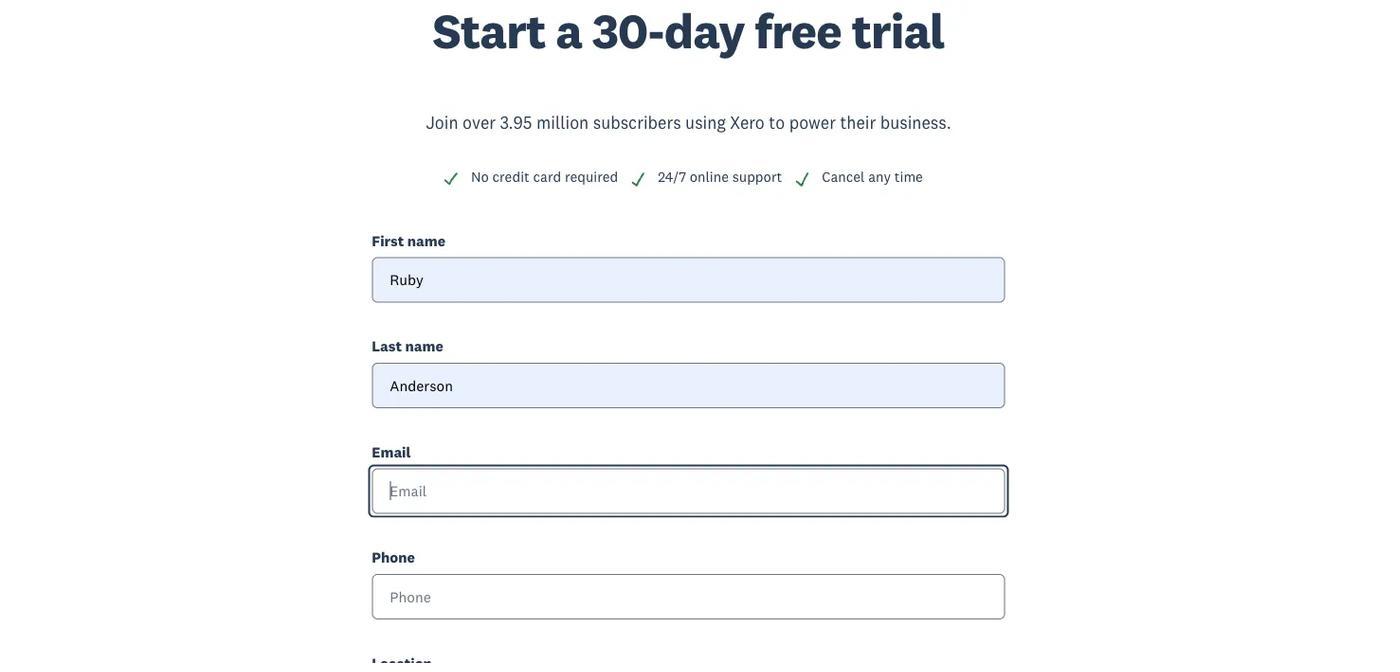 Task type: vqa. For each thing, say whether or not it's contained in the screenshot.
CODE at the top of page
no



Task type: describe. For each thing, give the bounding box(es) containing it.
required
[[565, 168, 618, 185]]

24/7
[[658, 168, 686, 185]]

card
[[533, 168, 561, 185]]

included image
[[443, 170, 460, 187]]

join
[[426, 112, 458, 133]]

first
[[372, 231, 404, 250]]

Last name text field
[[372, 363, 1005, 408]]

business.
[[880, 112, 951, 133]]

any
[[868, 168, 891, 185]]

to
[[769, 112, 785, 133]]

included image for cancel any time
[[794, 170, 811, 187]]

Phone text field
[[372, 574, 1005, 620]]

over
[[463, 112, 496, 133]]

million
[[537, 112, 589, 133]]

using
[[685, 112, 726, 133]]

name for first name
[[407, 231, 446, 250]]

3.95
[[500, 112, 532, 133]]

power
[[789, 112, 836, 133]]

no
[[471, 168, 489, 185]]

credit
[[492, 168, 530, 185]]

subscribers
[[593, 112, 681, 133]]

First name text field
[[372, 257, 1005, 303]]

phone
[[372, 548, 415, 567]]



Task type: locate. For each thing, give the bounding box(es) containing it.
support
[[732, 168, 782, 185]]

name right last
[[405, 337, 443, 355]]

cancel any time
[[822, 168, 923, 185]]

included image for 24/7 online support
[[630, 170, 647, 187]]

1 horizontal spatial included image
[[794, 170, 811, 187]]

xero
[[730, 112, 765, 133]]

24/7 online support
[[658, 168, 782, 185]]

name right first
[[407, 231, 446, 250]]

no credit card required
[[471, 168, 618, 185]]

join over 3.95 million subscribers using xero to power their business.
[[426, 112, 951, 133]]

0 horizontal spatial included image
[[630, 170, 647, 187]]

included image left 24/7
[[630, 170, 647, 187]]

name
[[407, 231, 446, 250], [405, 337, 443, 355]]

last
[[372, 337, 402, 355]]

included image left cancel
[[794, 170, 811, 187]]

0 vertical spatial name
[[407, 231, 446, 250]]

1 included image from the left
[[630, 170, 647, 187]]

email
[[372, 442, 411, 461]]

Email email field
[[372, 469, 1005, 514]]

first name
[[372, 231, 446, 250]]

cancel
[[822, 168, 865, 185]]

1 vertical spatial name
[[405, 337, 443, 355]]

last name
[[372, 337, 443, 355]]

included image
[[630, 170, 647, 187], [794, 170, 811, 187]]

time
[[895, 168, 923, 185]]

online
[[690, 168, 729, 185]]

their
[[840, 112, 876, 133]]

2 included image from the left
[[794, 170, 811, 187]]

name for last name
[[405, 337, 443, 355]]



